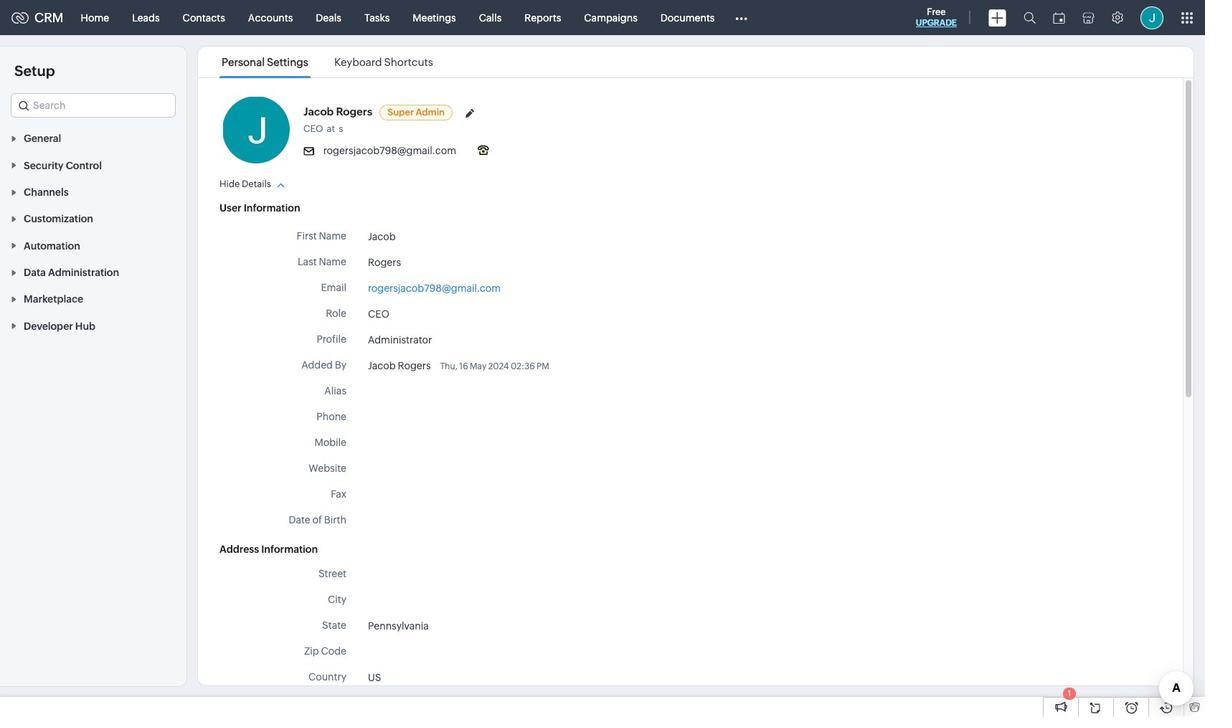 Task type: vqa. For each thing, say whether or not it's contained in the screenshot.
2nd the "mmm d, yyyy" text box
no



Task type: locate. For each thing, give the bounding box(es) containing it.
Search text field
[[11, 94, 175, 117]]

list
[[209, 47, 446, 78]]

logo image
[[11, 12, 29, 23]]

create menu image
[[989, 9, 1007, 26]]

None field
[[11, 93, 176, 118]]

Other Modules field
[[727, 6, 757, 29]]



Task type: describe. For each thing, give the bounding box(es) containing it.
create menu element
[[980, 0, 1015, 35]]

profile element
[[1132, 0, 1173, 35]]

search element
[[1015, 0, 1045, 35]]

profile image
[[1141, 6, 1164, 29]]

search image
[[1024, 11, 1036, 24]]

calendar image
[[1053, 12, 1066, 23]]



